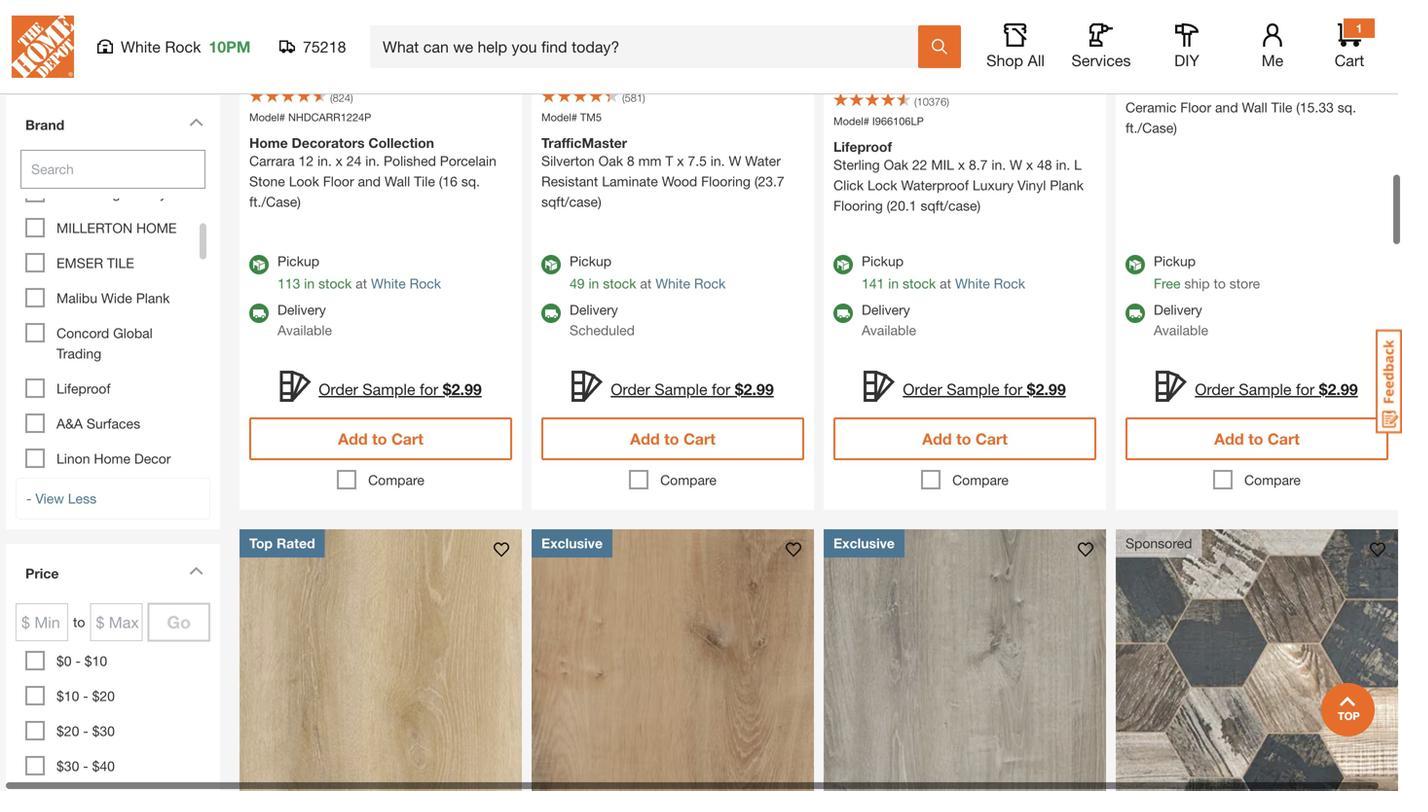 Task type: describe. For each thing, give the bounding box(es) containing it.
) right 31
[[390, 46, 393, 59]]

order sample for $ 2.99 for pickup free ship to store
[[1195, 380, 1359, 399]]

1 17- from the left
[[1205, 79, 1226, 95]]

add to cart for 141 in stock
[[923, 430, 1008, 449]]

$30 - $40 link
[[56, 759, 115, 775]]

linon home decor
[[56, 451, 171, 467]]

options
[[869, 7, 917, 23]]

millerton
[[56, 220, 133, 236]]

141
[[862, 276, 885, 292]]

pickup for 49
[[570, 253, 612, 269]]

recently
[[56, 43, 110, 59]]

( 581 )
[[622, 92, 645, 104]]

vinyl
[[1018, 177, 1046, 193]]

Search text field
[[20, 150, 206, 189]]

2.99 for pickup free ship to store
[[1328, 380, 1359, 399]]

at inside pickup 141 in stock at white rock
[[940, 276, 952, 292]]

more
[[888, 68, 912, 81]]

. down save
[[933, 68, 936, 81]]

diy button
[[1156, 23, 1219, 70]]

What can we help you find today? search field
[[383, 26, 918, 67]]

/case
[[364, 46, 390, 59]]

rock for home decorators collection carrara 12 in. x 24 in. polished porcelain stone look floor and wall tile (16 sq. ft./case)
[[410, 276, 441, 292]]

(16
[[439, 173, 458, 189]]

order for 141 in stock
[[903, 380, 943, 399]]

in inside pickup 141 in stock at white rock
[[889, 276, 899, 292]]

7.5
[[688, 153, 707, 169]]

0 vertical spatial $10
[[85, 654, 107, 670]]

sq. inside the merola tile atlantic azul 17-5/8 in. x 17-5/8 in. ceramic floor and wall tile (15.33 sq. ft./case)
[[1338, 99, 1357, 115]]

3
[[906, 48, 912, 60]]

/sq. ft. ( $ 65 . 99
[[900, 32, 970, 44]]

less
[[68, 491, 97, 507]]

shop all
[[987, 51, 1045, 70]]

sqft/case) inside trafficmaster silverton oak 8 mm t x 7.5 in. w water resistant laminate wood flooring (23.7 sqft/case)
[[542, 194, 602, 210]]

the home depot logo image
[[12, 16, 74, 78]]

available for pickup 113 in stock at white rock
[[278, 322, 332, 338]]

and inside the home decorators collection carrara 12 in. x 24 in. polished porcelain stone look floor and wall tile (16 sq. ft./case)
[[358, 173, 381, 189]]

- left view in the left of the page
[[26, 491, 32, 507]]

available shipping image for scheduled
[[542, 304, 561, 323]]

3 white rock link from the left
[[956, 276, 1026, 292]]

in. inside trafficmaster silverton oak 8 mm t x 7.5 in. w water resistant laminate wood flooring (23.7 sqft/case)
[[711, 153, 725, 169]]

emser tile link
[[56, 255, 134, 271]]

- for $0
[[75, 654, 81, 670]]

in for 1
[[589, 276, 599, 292]]

caret icon image for gallery
[[189, 118, 204, 127]]

mil
[[932, 157, 955, 173]]

add for 113 in stock
[[338, 430, 368, 449]]

add for 49 in stock
[[630, 430, 660, 449]]

wall inside the merola tile atlantic azul 17-5/8 in. x 17-5/8 in. ceramic floor and wall tile (15.33 sq. ft./case)
[[1242, 99, 1268, 115]]

stone
[[249, 173, 285, 189]]

1 for $
[[553, 34, 566, 61]]

order sample for $ 2.99 for pickup 141 in stock at white rock
[[903, 380, 1066, 399]]

merola tile atlantic azul 17-5/8 in. x 17-5/8 in. ceramic floor and wall tile (15.33 sq. ft./case)
[[1126, 61, 1357, 136]]

add to cart for 49 in stock
[[630, 430, 716, 449]]

/sq. ft. ( $ 31 .
[[292, 46, 349, 59]]

scheduled
[[570, 322, 635, 338]]

) for lifeproof sterling oak 22 mil x 8.7 in. w x 48 in. l click lock waterproof luxury vinyl plank flooring (20.1 sqft/case)
[[947, 95, 950, 108]]

(23.7
[[755, 173, 785, 189]]

all
[[1028, 51, 1045, 70]]

new arrival
[[25, 3, 100, 19]]

i966106lp
[[873, 115, 924, 128]]

oak for lifeproof
[[884, 157, 909, 173]]

sponsored
[[1126, 536, 1193, 552]]

surfaces
[[87, 416, 140, 432]]

6
[[957, 48, 963, 60]]

2 5/8 from the left
[[1299, 79, 1319, 95]]

2 17- from the left
[[1278, 79, 1299, 95]]

/case )
[[364, 46, 393, 59]]

113
[[278, 276, 300, 292]]

delivery for 49
[[570, 302, 618, 318]]

price
[[25, 566, 59, 582]]

go button
[[148, 603, 210, 642]]

model# nhdcarr1224p
[[249, 111, 371, 124]]

sample for pickup free ship to store
[[1239, 380, 1292, 399]]

available for pickup free ship to store
[[1154, 322, 1209, 338]]

merola
[[1126, 61, 1171, 77]]

$20 - $30 link
[[56, 724, 115, 740]]

stock for 1
[[603, 276, 637, 292]]

( 10376 )
[[915, 95, 950, 108]]

order sample for $ 2.99 for pickup 113 in stock at white rock
[[319, 380, 482, 399]]

world
[[56, 185, 92, 201]]

) for home decorators collection carrara 12 in. x 24 in. polished porcelain stone look floor and wall tile (16 sq. ft./case)
[[351, 92, 353, 104]]

free
[[1154, 276, 1181, 292]]

2.99 for pickup 49 in stock at white rock
[[744, 380, 774, 399]]

delivery for free
[[1154, 302, 1203, 318]]

49 inside $ 1 49 /sq. ft. (
[[566, 37, 579, 51]]

white for lifeproof sterling oak 22 mil x 8.7 in. w x 48 in. l click lock waterproof luxury vinyl plank flooring (20.1 sqft/case)
[[956, 276, 990, 292]]

$0 - $10 link
[[56, 654, 107, 670]]

me
[[1262, 51, 1284, 70]]

silverton
[[542, 153, 595, 169]]

pickup free ship to store
[[1154, 253, 1261, 292]]

add to cart for free
[[1215, 430, 1300, 449]]

at for 99
[[356, 276, 367, 292]]

31
[[334, 46, 346, 59]]

8
[[627, 153, 635, 169]]

ft./case) inside the merola tile atlantic azul 17-5/8 in. x 17-5/8 in. ceramic floor and wall tile (15.33 sq. ft./case)
[[1126, 120, 1178, 136]]

exclusive for fresh oak 22 mil x 8.7 in. w x 48 in. l click lock waterproof luxury vinyl plank flooring (20.1 sqft/case) image
[[542, 536, 603, 552]]

trading
[[56, 346, 101, 362]]

water
[[745, 153, 781, 169]]

new
[[25, 3, 54, 19]]

824
[[333, 92, 351, 104]]

decorators
[[292, 135, 365, 151]]

24
[[347, 153, 362, 169]]

available for pickup image for 141 in stock
[[834, 255, 853, 275]]

fcg18ata
[[1165, 37, 1217, 50]]

581
[[625, 92, 643, 104]]

x inside the home decorators collection carrara 12 in. x 24 in. polished porcelain stone look floor and wall tile (16 sq. ft./case)
[[336, 153, 343, 169]]

65
[[943, 32, 955, 44]]

linon home decor link
[[56, 451, 171, 467]]

for for pickup 141 in stock at white rock
[[1004, 380, 1023, 399]]

sterling oak 6 mil x 8.7 in. w x 48 in. l click lock waterproof luxury vinyl plank flooring (20.1 sqft/case) image
[[824, 530, 1107, 792]]

22
[[913, 157, 928, 173]]

new arrival link
[[16, 0, 210, 36]]

lifeproof link
[[56, 381, 111, 397]]

48 inside ) 3 . 48 save 6 %
[[915, 48, 927, 60]]

0 horizontal spatial plank
[[136, 290, 170, 306]]

malibu wide plank link
[[56, 290, 170, 306]]

48 inside lifeproof sterling oak 22 mil x 8.7 in. w x 48 in. l click lock waterproof luxury vinyl plank flooring (20.1 sqft/case)
[[1037, 157, 1053, 173]]

brand link
[[16, 105, 210, 150]]

services button
[[1071, 23, 1133, 70]]

0 horizontal spatial home
[[94, 451, 131, 467]]

white for trafficmaster silverton oak 8 mm t x 7.5 in. w water resistant laminate wood flooring (23.7 sqft/case)
[[656, 276, 691, 292]]

add to cart button for 113 in stock
[[249, 418, 512, 461]]

diy
[[1175, 51, 1200, 70]]

compare for pickup 113 in stock at white rock
[[368, 472, 425, 489]]

75218
[[303, 38, 346, 56]]

shop
[[987, 51, 1024, 70]]

world rug gallery link
[[56, 185, 167, 201]]

model# up merola
[[1126, 37, 1162, 50]]

available for pickup image for free
[[1126, 255, 1146, 275]]

1 vertical spatial tile
[[1272, 99, 1293, 115]]

add to cart for 113 in stock
[[338, 430, 424, 449]]

lifeproof sterling oak 22 mil x 8.7 in. w x 48 in. l click lock waterproof luxury vinyl plank flooring (20.1 sqft/case)
[[834, 139, 1084, 214]]

pickup 113 in stock at white rock
[[278, 253, 441, 292]]

recently added link
[[56, 43, 154, 59]]

mm
[[639, 153, 662, 169]]

order for free
[[1195, 380, 1235, 399]]

delivery available for 113
[[278, 302, 332, 338]]

or
[[875, 68, 885, 81]]

0 horizontal spatial $20
[[56, 724, 79, 740]]

1 horizontal spatial $30
[[92, 724, 115, 740]]

8.7
[[969, 157, 988, 173]]

fresh oak 22 mil x 8.7 in. w x 48 in. l click lock waterproof luxury vinyl plank flooring (20.1 sqft/case) image
[[532, 530, 814, 792]]

model# i966106lp
[[834, 115, 924, 128]]

pickup 141 in stock at white rock
[[862, 253, 1026, 292]]

2.99 for pickup 141 in stock at white rock
[[1036, 380, 1066, 399]]

ft. inside $ 1 49 /sq. ft. (
[[605, 46, 615, 59]]

wall inside the home decorators collection carrara 12 in. x 24 in. polished porcelain stone look floor and wall tile (16 sq. ft./case)
[[385, 173, 410, 189]]

$10 - $20 link
[[56, 689, 115, 705]]

) inside ) 3 . 48 save 6 %
[[999, 32, 1002, 44]]

flooring inside trafficmaster silverton oak 8 mm t x 7.5 in. w water resistant laminate wood flooring (23.7 sqft/case)
[[701, 173, 751, 189]]

price-range-upperBound telephone field
[[90, 604, 143, 642]]

price link
[[16, 554, 210, 599]]

$0 - $10
[[56, 654, 107, 670]]

linon
[[56, 451, 90, 467]]

available shipping image for available
[[1126, 304, 1146, 323]]

global
[[113, 325, 153, 341]]

wide
[[101, 290, 132, 306]]

ft. for home
[[313, 46, 322, 59]]

. inside ) 3 . 48 save 6 %
[[912, 48, 915, 60]]

%
[[963, 48, 974, 60]]

price-range-lowerBound telephone field
[[16, 604, 68, 642]]



Task type: locate. For each thing, give the bounding box(es) containing it.
x left 24
[[336, 153, 343, 169]]

home up the carrara at the top left of the page
[[249, 135, 288, 151]]

2 horizontal spatial tile
[[1272, 99, 1293, 115]]

2 2.99 from the left
[[744, 380, 774, 399]]

compare for pickup 49 in stock at white rock
[[660, 472, 717, 489]]

to for pickup free ship to store
[[1249, 430, 1264, 449]]

available for pickup image for 49 in stock
[[542, 255, 561, 275]]

1 order from the left
[[319, 380, 358, 399]]

view
[[35, 491, 64, 507]]

plank down l on the top right
[[1050, 177, 1084, 193]]

2 in from the left
[[589, 276, 599, 292]]

0 horizontal spatial exclusive
[[542, 536, 603, 552]]

1 vertical spatial $20
[[56, 724, 79, 740]]

in inside pickup 49 in stock at white rock
[[589, 276, 599, 292]]

0 vertical spatial plank
[[1050, 177, 1084, 193]]

home down surfaces
[[94, 451, 131, 467]]

in for 99
[[304, 276, 315, 292]]

home
[[136, 220, 177, 236]]

world rug gallery
[[56, 185, 167, 201]]

a&a surfaces link
[[56, 416, 140, 432]]

1 horizontal spatial /sq.
[[584, 46, 602, 59]]

2 add to cart button from the left
[[542, 418, 805, 461]]

$30 up $40
[[92, 724, 115, 740]]

1 vertical spatial 48
[[1037, 157, 1053, 173]]

1 vertical spatial flooring
[[834, 198, 883, 214]]

1 exclusive from the left
[[542, 536, 603, 552]]

2.99 for pickup 113 in stock at white rock
[[452, 380, 482, 399]]

model# for trafficmaster silverton oak 8 mm t x 7.5 in. w water resistant laminate wood flooring (23.7 sqft/case)
[[542, 111, 578, 124]]

2 compare from the left
[[660, 472, 717, 489]]

0 vertical spatial tile
[[1175, 61, 1198, 77]]

3 in from the left
[[889, 276, 899, 292]]

0 vertical spatial wall
[[1242, 99, 1268, 115]]

plank
[[1050, 177, 1084, 193], [136, 290, 170, 306]]

1 horizontal spatial and
[[1216, 99, 1239, 115]]

in. left l on the top right
[[1056, 157, 1071, 173]]

3 sample from the left
[[947, 380, 1000, 399]]

order for 113 in stock
[[319, 380, 358, 399]]

4 sample from the left
[[1239, 380, 1292, 399]]

75218 button
[[280, 37, 347, 56]]

white inside pickup 141 in stock at white rock
[[956, 276, 990, 292]]

2 horizontal spatial ft.
[[922, 32, 931, 44]]

add to cart button
[[249, 418, 512, 461], [542, 418, 805, 461], [834, 418, 1097, 461], [1126, 418, 1389, 461]]

0 vertical spatial flooring
[[701, 173, 751, 189]]

2 horizontal spatial delivery available
[[1154, 302, 1209, 338]]

1 white rock link from the left
[[371, 276, 441, 292]]

to for pickup 141 in stock at white rock
[[957, 430, 972, 449]]

2 available for pickup image from the left
[[1126, 255, 1146, 275]]

oak for trafficmaster
[[599, 153, 623, 169]]

2 caret icon image from the top
[[189, 567, 204, 576]]

add to cart button for 141 in stock
[[834, 418, 1097, 461]]

1 available shipping image from the left
[[542, 304, 561, 323]]

1 horizontal spatial wall
[[1242, 99, 1268, 115]]

2 add from the left
[[630, 430, 660, 449]]

in. right 24
[[366, 153, 380, 169]]

3 delivery available from the left
[[1154, 302, 1209, 338]]

delivery down 113
[[278, 302, 326, 318]]

stock inside pickup 49 in stock at white rock
[[603, 276, 637, 292]]

- up $30 - $40
[[83, 724, 88, 740]]

99 right the '65'
[[958, 32, 970, 44]]

in. right 8.7
[[992, 157, 1006, 173]]

floor inside the home decorators collection carrara 12 in. x 24 in. polished porcelain stone look floor and wall tile (16 sq. ft./case)
[[323, 173, 354, 189]]

- left $40
[[83, 759, 88, 775]]

2 stock from the left
[[603, 276, 637, 292]]

compare for pickup free ship to store
[[1245, 472, 1301, 489]]

x left 8.7
[[958, 157, 965, 173]]

0 horizontal spatial 99
[[274, 37, 287, 51]]

in. up (15.33
[[1322, 79, 1337, 95]]

delivery for 113
[[278, 302, 326, 318]]

recently added
[[56, 43, 154, 59]]

millerton home link
[[56, 220, 177, 236]]

1 horizontal spatial oak
[[884, 157, 909, 173]]

49 inside pickup 49 in stock at white rock
[[570, 276, 585, 292]]

ft./case) down ceramic
[[1126, 120, 1178, 136]]

millerton home
[[56, 220, 177, 236]]

- for $20
[[83, 724, 88, 740]]

sq. down porcelain
[[462, 173, 480, 189]]

x right t
[[677, 153, 684, 169]]

$30 - $40
[[56, 759, 115, 775]]

delivery available down 113
[[278, 302, 332, 338]]

lifeproof for lifeproof sterling oak 22 mil x 8.7 in. w x 48 in. l click lock waterproof luxury vinyl plank flooring (20.1 sqft/case)
[[834, 139, 892, 155]]

stock inside pickup 113 in stock at white rock
[[319, 276, 352, 292]]

in inside pickup 113 in stock at white rock
[[304, 276, 315, 292]]

1 for from the left
[[420, 380, 439, 399]]

1 delivery from the left
[[278, 302, 326, 318]]

lifeproof down trading
[[56, 381, 111, 397]]

pickup up free
[[1154, 253, 1196, 269]]

available for pickup image down stone
[[249, 255, 269, 275]]

available for pickup image for 113 in stock
[[249, 255, 269, 275]]

top
[[249, 536, 273, 552]]

0 horizontal spatial stock
[[319, 276, 352, 292]]

flooring down click
[[834, 198, 883, 214]]

w up vinyl at top
[[1010, 157, 1023, 173]]

0 vertical spatial lifeproof
[[834, 139, 892, 155]]

l
[[1075, 157, 1082, 173]]

- for $10
[[83, 689, 88, 705]]

tile left (15.33
[[1272, 99, 1293, 115]]

1 horizontal spatial lifeproof
[[834, 139, 892, 155]]

w inside trafficmaster silverton oak 8 mm t x 7.5 in. w water resistant laminate wood flooring (23.7 sqft/case)
[[729, 153, 742, 169]]

oak left 22
[[884, 157, 909, 173]]

sq. inside the home decorators collection carrara 12 in. x 24 in. polished porcelain stone look floor and wall tile (16 sq. ft./case)
[[462, 173, 480, 189]]

buy 56 or more $ 62 . 69
[[839, 68, 948, 81]]

more
[[834, 7, 865, 23]]

azul
[[1176, 79, 1202, 95]]

1 right me button
[[1357, 21, 1363, 35]]

3 delivery from the left
[[862, 302, 911, 318]]

0 horizontal spatial 48
[[915, 48, 927, 60]]

2 horizontal spatial in
[[889, 276, 899, 292]]

in right 113
[[304, 276, 315, 292]]

add for 141 in stock
[[923, 430, 952, 449]]

1 horizontal spatial floor
[[1181, 99, 1212, 115]]

2 horizontal spatial /sq.
[[900, 32, 919, 44]]

luxury
[[973, 177, 1014, 193]]

x up vinyl at top
[[1027, 157, 1034, 173]]

available up the '65'
[[921, 7, 975, 23]]

rock inside pickup 141 in stock at white rock
[[994, 276, 1026, 292]]

rock for trafficmaster silverton oak 8 mm t x 7.5 in. w water resistant laminate wood flooring (23.7 sqft/case)
[[694, 276, 726, 292]]

3 pickup from the left
[[862, 253, 904, 269]]

/sq. up tm5
[[584, 46, 602, 59]]

99 left /sq. ft. ( $ 31 .
[[274, 37, 287, 51]]

3 order from the left
[[903, 380, 943, 399]]

rated
[[277, 536, 315, 552]]

4 2.99 from the left
[[1328, 380, 1359, 399]]

rock inside pickup 113 in stock at white rock
[[410, 276, 441, 292]]

model# for lifeproof sterling oak 22 mil x 8.7 in. w x 48 in. l click lock waterproof luxury vinyl plank flooring (20.1 sqft/case)
[[834, 115, 870, 128]]

/sq. left 31
[[292, 46, 310, 59]]

1 add to cart button from the left
[[249, 418, 512, 461]]

x inside trafficmaster silverton oak 8 mm t x 7.5 in. w water resistant laminate wood flooring (23.7 sqft/case)
[[677, 153, 684, 169]]

order sample for $ 2.99 for pickup 49 in stock at white rock
[[611, 380, 774, 399]]

1 pickup from the left
[[278, 253, 320, 269]]

. left /case
[[346, 46, 349, 59]]

( 824 )
[[330, 92, 353, 104]]

sample for pickup 49 in stock at white rock
[[655, 380, 708, 399]]

2 horizontal spatial at
[[940, 276, 952, 292]]

48 up vinyl at top
[[1037, 157, 1053, 173]]

delivery inside delivery scheduled
[[570, 302, 618, 318]]

3 add from the left
[[923, 430, 952, 449]]

a&a
[[56, 416, 83, 432]]

wall down polished
[[385, 173, 410, 189]]

$30 left $40
[[56, 759, 79, 775]]

1 add from the left
[[338, 430, 368, 449]]

5/8 right azul on the right of page
[[1226, 79, 1245, 95]]

pickup for 141
[[862, 253, 904, 269]]

0 horizontal spatial available for pickup image
[[249, 255, 269, 275]]

17- right azul on the right of page
[[1205, 79, 1226, 95]]

3 compare from the left
[[953, 472, 1009, 489]]

4 add to cart button from the left
[[1126, 418, 1389, 461]]

ft./case) down stone
[[249, 194, 301, 210]]

) up nhdcarr1224p
[[351, 92, 353, 104]]

1 up model# tm5
[[553, 34, 566, 61]]

49 up delivery scheduled
[[570, 276, 585, 292]]

rock inside pickup 49 in stock at white rock
[[694, 276, 726, 292]]

/sq. for lifeproof
[[900, 32, 919, 44]]

dusk cherry 22 mil x 8.7 in. w x 48 in. l click lock waterproof luxury vinyl plank flooring (20.1 sqft/case) image
[[240, 530, 522, 792]]

cart for home decorators collection carrara 12 in. x 24 in. polished porcelain stone look floor and wall tile (16 sq. ft./case)
[[392, 430, 424, 449]]

1 available for pickup image from the left
[[542, 255, 561, 275]]

floor down 24
[[323, 173, 354, 189]]

1 horizontal spatial available shipping image
[[834, 304, 853, 323]]

0 horizontal spatial available shipping image
[[542, 304, 561, 323]]

1 horizontal spatial available for pickup image
[[834, 255, 853, 275]]

) 3 . 48 save 6 %
[[906, 32, 1002, 60]]

.
[[955, 32, 958, 44], [346, 46, 349, 59], [912, 48, 915, 60], [933, 68, 936, 81]]

for for pickup free ship to store
[[1296, 380, 1315, 399]]

(
[[934, 32, 937, 44], [325, 46, 328, 59], [618, 46, 620, 59], [330, 92, 333, 104], [622, 92, 625, 104], [915, 95, 917, 108]]

ft./case) inside the home decorators collection carrara 12 in. x 24 in. polished porcelain stone look floor and wall tile (16 sq. ft./case)
[[249, 194, 301, 210]]

0 horizontal spatial at
[[356, 276, 367, 292]]

3 for from the left
[[1004, 380, 1023, 399]]

1 horizontal spatial available for pickup image
[[1126, 255, 1146, 275]]

caret icon image down white rock 10pm
[[189, 118, 204, 127]]

0 horizontal spatial oak
[[599, 153, 623, 169]]

add to cart button for 49 in stock
[[542, 418, 805, 461]]

1 horizontal spatial exclusive
[[834, 536, 895, 552]]

0 horizontal spatial 1
[[553, 34, 566, 61]]

2 sample from the left
[[655, 380, 708, 399]]

0 horizontal spatial lifeproof
[[56, 381, 111, 397]]

0 vertical spatial 48
[[915, 48, 927, 60]]

tile up azul on the right of page
[[1175, 61, 1198, 77]]

2 add to cart from the left
[[630, 430, 716, 449]]

sq. right (15.33
[[1338, 99, 1357, 115]]

$20 up $30 - $40
[[56, 724, 79, 740]]

malibu
[[56, 290, 97, 306]]

gaugin hex catan shadow 8-5/8 in. x 9-7/8 in. porcelain floor and wall tile (11.5 sq. ft./case) image
[[1116, 530, 1399, 792]]

t
[[666, 153, 673, 169]]

0 horizontal spatial $30
[[56, 759, 79, 775]]

- up $20 - $30 link
[[83, 689, 88, 705]]

$20
[[92, 689, 115, 705], [56, 724, 79, 740]]

caret icon image for $10
[[189, 567, 204, 576]]

floor down azul on the right of page
[[1181, 99, 1212, 115]]

2 available for pickup image from the left
[[834, 255, 853, 275]]

- right $0
[[75, 654, 81, 670]]

available down 113
[[278, 322, 332, 338]]

ceramic
[[1126, 99, 1177, 115]]

sterling
[[834, 157, 880, 173]]

) down 69
[[947, 95, 950, 108]]

1 caret icon image from the top
[[189, 118, 204, 127]]

$ inside $ 1 49 /sq. ft. (
[[546, 37, 553, 51]]

model# up the carrara at the top left of the page
[[249, 111, 285, 124]]

model# up sterling
[[834, 115, 870, 128]]

1 compare from the left
[[368, 472, 425, 489]]

for
[[420, 380, 439, 399], [712, 380, 731, 399], [1004, 380, 1023, 399], [1296, 380, 1315, 399]]

ship
[[1185, 276, 1210, 292]]

2 horizontal spatial white rock link
[[956, 276, 1026, 292]]

1 vertical spatial plank
[[136, 290, 170, 306]]

more options available link
[[834, 5, 1097, 25]]

1 available for pickup image from the left
[[249, 255, 269, 275]]

1 for cart
[[1357, 21, 1363, 35]]

4 for from the left
[[1296, 380, 1315, 399]]

0 horizontal spatial w
[[729, 153, 742, 169]]

( inside $ 1 49 /sq. ft. (
[[618, 46, 620, 59]]

0 horizontal spatial white rock link
[[371, 276, 441, 292]]

0 horizontal spatial in
[[304, 276, 315, 292]]

3 add to cart from the left
[[923, 430, 1008, 449]]

2 at from the left
[[640, 276, 652, 292]]

at inside pickup 113 in stock at white rock
[[356, 276, 367, 292]]

. up 6
[[955, 32, 958, 44]]

lock
[[868, 177, 898, 193]]

/sq. inside $ 1 49 /sq. ft. (
[[584, 46, 602, 59]]

add for free
[[1215, 430, 1245, 449]]

1 horizontal spatial 48
[[1037, 157, 1053, 173]]

0 horizontal spatial 17-
[[1205, 79, 1226, 95]]

caret icon image
[[189, 118, 204, 127], [189, 567, 204, 576]]

1 vertical spatial 49
[[570, 276, 585, 292]]

available for pickup image
[[542, 255, 561, 275], [834, 255, 853, 275]]

1 horizontal spatial ft./case)
[[1126, 120, 1178, 136]]

1 horizontal spatial white rock link
[[656, 276, 726, 292]]

0 vertical spatial floor
[[1181, 99, 1212, 115]]

1 vertical spatial ft./case)
[[249, 194, 301, 210]]

0 horizontal spatial tile
[[414, 173, 435, 189]]

4 delivery from the left
[[1154, 302, 1203, 318]]

in up delivery scheduled
[[589, 276, 599, 292]]

sample for pickup 113 in stock at white rock
[[363, 380, 415, 399]]

1 horizontal spatial $10
[[85, 654, 107, 670]]

sq.
[[1338, 99, 1357, 115], [462, 173, 480, 189]]

white rock link for 99
[[371, 276, 441, 292]]

1 in from the left
[[304, 276, 315, 292]]

) up shop
[[999, 32, 1002, 44]]

added
[[113, 43, 154, 59]]

model# left tm5
[[542, 111, 578, 124]]

1 vertical spatial floor
[[323, 173, 354, 189]]

w left water
[[729, 153, 742, 169]]

/sq. up 3
[[900, 32, 919, 44]]

0 vertical spatial sq.
[[1338, 99, 1357, 115]]

0 horizontal spatial and
[[358, 173, 381, 189]]

w inside lifeproof sterling oak 22 mil x 8.7 in. w x 48 in. l click lock waterproof luxury vinyl plank flooring (20.1 sqft/case)
[[1010, 157, 1023, 173]]

/sq. for home
[[292, 46, 310, 59]]

white for home decorators collection carrara 12 in. x 24 in. polished porcelain stone look floor and wall tile (16 sq. ft./case)
[[371, 276, 406, 292]]

floor inside the merola tile atlantic azul 17-5/8 in. x 17-5/8 in. ceramic floor and wall tile (15.33 sq. ft./case)
[[1181, 99, 1212, 115]]

feedback link image
[[1376, 329, 1403, 434]]

1 horizontal spatial at
[[640, 276, 652, 292]]

delivery available for 141
[[862, 302, 917, 338]]

caret icon image up the go
[[189, 567, 204, 576]]

ft. for lifeproof
[[922, 32, 931, 44]]

1 available shipping image from the left
[[249, 304, 269, 323]]

1 vertical spatial $10
[[56, 689, 79, 705]]

stock up delivery scheduled
[[603, 276, 637, 292]]

3 2.99 from the left
[[1036, 380, 1066, 399]]

pickup inside pickup free ship to store
[[1154, 253, 1196, 269]]

0 horizontal spatial sq.
[[462, 173, 480, 189]]

$30
[[92, 724, 115, 740], [56, 759, 79, 775]]

model# for home decorators collection carrara 12 in. x 24 in. polished porcelain stone look floor and wall tile (16 sq. ft./case)
[[249, 111, 285, 124]]

wall down "me"
[[1242, 99, 1268, 115]]

rug
[[96, 185, 120, 201]]

order for 49 in stock
[[611, 380, 651, 399]]

1 horizontal spatial sqft/case)
[[921, 198, 981, 214]]

emser
[[56, 255, 103, 271]]

4 order from the left
[[1195, 380, 1235, 399]]

0 horizontal spatial available for pickup image
[[542, 255, 561, 275]]

flooring down 7.5
[[701, 173, 751, 189]]

2 available shipping image from the left
[[834, 304, 853, 323]]

-
[[26, 491, 32, 507], [75, 654, 81, 670], [83, 689, 88, 705], [83, 724, 88, 740], [83, 759, 88, 775]]

1 inside cart 1
[[1357, 21, 1363, 35]]

1 vertical spatial $30
[[56, 759, 79, 775]]

1 sample from the left
[[363, 380, 415, 399]]

and down 24
[[358, 173, 381, 189]]

sqft/case) inside lifeproof sterling oak 22 mil x 8.7 in. w x 48 in. l click lock waterproof luxury vinyl plank flooring (20.1 sqft/case)
[[921, 198, 981, 214]]

0 vertical spatial ft./case)
[[1126, 120, 1178, 136]]

1 horizontal spatial delivery available
[[862, 302, 917, 338]]

2 delivery available from the left
[[862, 302, 917, 338]]

emser tile
[[56, 255, 134, 271]]

- for $30
[[83, 759, 88, 775]]

stock right 113
[[319, 276, 352, 292]]

$10 right $0
[[85, 654, 107, 670]]

0 horizontal spatial 5/8
[[1226, 79, 1245, 95]]

1 vertical spatial lifeproof
[[56, 381, 111, 397]]

ft.
[[922, 32, 931, 44], [313, 46, 322, 59], [605, 46, 615, 59]]

delivery available down 141
[[862, 302, 917, 338]]

white inside pickup 49 in stock at white rock
[[656, 276, 691, 292]]

3 add to cart button from the left
[[834, 418, 1097, 461]]

delivery available for free
[[1154, 302, 1209, 338]]

delivery
[[278, 302, 326, 318], [570, 302, 618, 318], [862, 302, 911, 318], [1154, 302, 1203, 318]]

0 horizontal spatial /sq.
[[292, 46, 310, 59]]

pickup for free
[[1154, 253, 1196, 269]]

$10 down $0
[[56, 689, 79, 705]]

delivery down free
[[1154, 302, 1203, 318]]

10376
[[917, 95, 947, 108]]

0 horizontal spatial delivery available
[[278, 302, 332, 338]]

2 for from the left
[[712, 380, 731, 399]]

$20 - $30
[[56, 724, 115, 740]]

$10
[[85, 654, 107, 670], [56, 689, 79, 705]]

stock inside pickup 141 in stock at white rock
[[903, 276, 936, 292]]

available down 141
[[862, 322, 917, 338]]

62
[[921, 68, 933, 81]]

home decorators collection carrara 12 in. x 24 in. polished porcelain stone look floor and wall tile (16 sq. ft./case)
[[249, 135, 497, 210]]

and inside the merola tile atlantic azul 17-5/8 in. x 17-5/8 in. ceramic floor and wall tile (15.33 sq. ft./case)
[[1216, 99, 1239, 115]]

rock for lifeproof sterling oak 22 mil x 8.7 in. w x 48 in. l click lock waterproof luxury vinyl plank flooring (20.1 sqft/case)
[[994, 276, 1026, 292]]

pickup 49 in stock at white rock
[[570, 253, 726, 292]]

pickup up 141
[[862, 253, 904, 269]]

1 horizontal spatial flooring
[[834, 198, 883, 214]]

x down "me"
[[1267, 79, 1275, 95]]

2.99
[[452, 380, 482, 399], [744, 380, 774, 399], [1036, 380, 1066, 399], [1328, 380, 1359, 399]]

delivery up scheduled
[[570, 302, 618, 318]]

1 horizontal spatial 17-
[[1278, 79, 1299, 95]]

shop all button
[[985, 23, 1047, 70]]

in. down "me"
[[1249, 79, 1264, 95]]

3 order sample for $ 2.99 from the left
[[903, 380, 1066, 399]]

0 vertical spatial caret icon image
[[189, 118, 204, 127]]

available shipping image for pickup 141 in stock at white rock
[[834, 304, 853, 323]]

pickup inside pickup 141 in stock at white rock
[[862, 253, 904, 269]]

pickup up 113
[[278, 253, 320, 269]]

4 compare from the left
[[1245, 472, 1301, 489]]

to inside pickup free ship to store
[[1214, 276, 1226, 292]]

available shipping image for pickup 113 in stock at white rock
[[249, 304, 269, 323]]

2 exclusive from the left
[[834, 536, 895, 552]]

waterproof
[[901, 177, 969, 193]]

available for pickup image down click
[[834, 255, 853, 275]]

0 horizontal spatial $10
[[56, 689, 79, 705]]

0 horizontal spatial wall
[[385, 173, 410, 189]]

compare for pickup 141 in stock at white rock
[[953, 472, 1009, 489]]

to for pickup 49 in stock at white rock
[[664, 430, 679, 449]]

2 vertical spatial tile
[[414, 173, 435, 189]]

0 horizontal spatial flooring
[[701, 173, 751, 189]]

) for trafficmaster silverton oak 8 mm t x 7.5 in. w water resistant laminate wood flooring (23.7 sqft/case)
[[643, 92, 645, 104]]

for for pickup 113 in stock at white rock
[[420, 380, 439, 399]]

1 horizontal spatial tile
[[1175, 61, 1198, 77]]

1 horizontal spatial available shipping image
[[1126, 304, 1146, 323]]

1 vertical spatial and
[[358, 173, 381, 189]]

trafficmaster
[[542, 135, 627, 151]]

click
[[834, 177, 864, 193]]

sqft/case) down waterproof
[[921, 198, 981, 214]]

4 add to cart from the left
[[1215, 430, 1300, 449]]

)
[[999, 32, 1002, 44], [390, 46, 393, 59], [351, 92, 353, 104], [643, 92, 645, 104], [947, 95, 950, 108]]

available for pickup image left pickup free ship to store
[[1126, 255, 1146, 275]]

stock for 99
[[319, 276, 352, 292]]

look
[[289, 173, 319, 189]]

0 horizontal spatial floor
[[323, 173, 354, 189]]

4 add from the left
[[1215, 430, 1245, 449]]

2 delivery from the left
[[570, 302, 618, 318]]

3 at from the left
[[940, 276, 952, 292]]

available for pickup 141 in stock at white rock
[[862, 322, 917, 338]]

4 pickup from the left
[[1154, 253, 1196, 269]]

at inside pickup 49 in stock at white rock
[[640, 276, 652, 292]]

in. right 7.5
[[711, 153, 725, 169]]

1 horizontal spatial 5/8
[[1299, 79, 1319, 95]]

plank right wide
[[136, 290, 170, 306]]

collection
[[369, 135, 434, 151]]

stock
[[319, 276, 352, 292], [603, 276, 637, 292], [903, 276, 936, 292]]

tile left the (16
[[414, 173, 435, 189]]

w
[[729, 153, 742, 169], [1010, 157, 1023, 173]]

17- down "me"
[[1278, 79, 1299, 95]]

. down '/sq. ft. ( $ 65 . 99'
[[912, 48, 915, 60]]

0 vertical spatial 49
[[566, 37, 579, 51]]

5/8 up (15.33
[[1299, 79, 1319, 95]]

1 5/8 from the left
[[1226, 79, 1245, 95]]

1 horizontal spatial ft.
[[605, 46, 615, 59]]

1 at from the left
[[356, 276, 367, 292]]

lifeproof for lifeproof
[[56, 381, 111, 397]]

brand
[[25, 117, 64, 133]]

concord
[[56, 325, 109, 341]]

1 horizontal spatial w
[[1010, 157, 1023, 173]]

0 vertical spatial home
[[249, 135, 288, 151]]

2 order from the left
[[611, 380, 651, 399]]

tile
[[107, 255, 134, 271]]

2 white rock link from the left
[[656, 276, 726, 292]]

nhdcarr1224p
[[288, 111, 371, 124]]

oak left 8 on the top of page
[[599, 153, 623, 169]]

49 up model# tm5
[[566, 37, 579, 51]]

available for pickup image down resistant
[[542, 255, 561, 275]]

1 vertical spatial sq.
[[462, 173, 480, 189]]

1 horizontal spatial stock
[[603, 276, 637, 292]]

available shipping image
[[542, 304, 561, 323], [1126, 304, 1146, 323]]

1
[[1357, 21, 1363, 35], [553, 34, 566, 61]]

more options available
[[834, 7, 975, 23]]

delivery down 141
[[862, 302, 911, 318]]

concord global trading link
[[56, 325, 153, 362]]

polished
[[384, 153, 436, 169]]

in. down decorators
[[318, 153, 332, 169]]

oak inside trafficmaster silverton oak 8 mm t x 7.5 in. w water resistant laminate wood flooring (23.7 sqft/case)
[[599, 153, 623, 169]]

1 horizontal spatial 99
[[958, 32, 970, 44]]

home inside the home decorators collection carrara 12 in. x 24 in. polished porcelain stone look floor and wall tile (16 sq. ft./case)
[[249, 135, 288, 151]]

cart for trafficmaster silverton oak 8 mm t x 7.5 in. w water resistant laminate wood flooring (23.7 sqft/case)
[[684, 430, 716, 449]]

2 horizontal spatial stock
[[903, 276, 936, 292]]

tile
[[1175, 61, 1198, 77], [1272, 99, 1293, 115], [414, 173, 435, 189]]

2 available shipping image from the left
[[1126, 304, 1146, 323]]

(20.1
[[887, 198, 917, 214]]

0 horizontal spatial ft./case)
[[249, 194, 301, 210]]

cart for lifeproof sterling oak 22 mil x 8.7 in. w x 48 in. l click lock waterproof luxury vinyl plank flooring (20.1 sqft/case)
[[976, 430, 1008, 449]]

white rock link for 1
[[656, 276, 726, 292]]

1 vertical spatial caret icon image
[[189, 567, 204, 576]]

1 horizontal spatial sq.
[[1338, 99, 1357, 115]]

lifeproof
[[834, 139, 892, 155], [56, 381, 111, 397]]

caret icon image inside price link
[[189, 567, 204, 576]]

1 order sample for $ 2.99 from the left
[[319, 380, 482, 399]]

lifeproof inside lifeproof sterling oak 22 mil x 8.7 in. w x 48 in. l click lock waterproof luxury vinyl plank flooring (20.1 sqft/case)
[[834, 139, 892, 155]]

2 pickup from the left
[[570, 253, 612, 269]]

1 vertical spatial home
[[94, 451, 131, 467]]

oak inside lifeproof sterling oak 22 mil x 8.7 in. w x 48 in. l click lock waterproof luxury vinyl plank flooring (20.1 sqft/case)
[[884, 157, 909, 173]]

4 order sample for $ 2.99 from the left
[[1195, 380, 1359, 399]]

model#
[[1126, 37, 1162, 50], [249, 111, 285, 124], [542, 111, 578, 124], [834, 115, 870, 128]]

white inside pickup 113 in stock at white rock
[[371, 276, 406, 292]]

delivery for 141
[[862, 302, 911, 318]]

2 order sample for $ 2.99 from the left
[[611, 380, 774, 399]]

to
[[1214, 276, 1226, 292], [372, 430, 387, 449], [664, 430, 679, 449], [957, 430, 972, 449], [1249, 430, 1264, 449], [73, 615, 85, 631]]

at for 1
[[640, 276, 652, 292]]

caret icon image inside brand link
[[189, 118, 204, 127]]

x inside the merola tile atlantic azul 17-5/8 in. x 17-5/8 in. ceramic floor and wall tile (15.33 sq. ft./case)
[[1267, 79, 1275, 95]]

1 horizontal spatial in
[[589, 276, 599, 292]]

1 stock from the left
[[319, 276, 352, 292]]

1 2.99 from the left
[[452, 380, 482, 399]]

69
[[936, 68, 948, 81]]

for for pickup 49 in stock at white rock
[[712, 380, 731, 399]]

0 horizontal spatial sqft/case)
[[542, 194, 602, 210]]

add to cart button for free
[[1126, 418, 1389, 461]]

tile inside the home decorators collection carrara 12 in. x 24 in. polished porcelain stone look floor and wall tile (16 sq. ft./case)
[[414, 173, 435, 189]]

$10 - $20
[[56, 689, 115, 705]]

exclusive for sterling oak 6 mil x 8.7 in. w x 48 in. l click lock waterproof luxury vinyl plank flooring (20.1 sqft/case) image
[[834, 536, 895, 552]]

delivery available down free
[[1154, 302, 1209, 338]]

sqft/case) down resistant
[[542, 194, 602, 210]]

sample for pickup 141 in stock at white rock
[[947, 380, 1000, 399]]

1 delivery available from the left
[[278, 302, 332, 338]]

to for pickup 113 in stock at white rock
[[372, 430, 387, 449]]

and down diy button
[[1216, 99, 1239, 115]]

store
[[1230, 276, 1261, 292]]

gallery
[[124, 185, 167, 201]]

1 add to cart from the left
[[338, 430, 424, 449]]

pickup inside pickup 49 in stock at white rock
[[570, 253, 612, 269]]

available for pickup image
[[249, 255, 269, 275], [1126, 255, 1146, 275]]

pickup inside pickup 113 in stock at white rock
[[278, 253, 320, 269]]

plank inside lifeproof sterling oak 22 mil x 8.7 in. w x 48 in. l click lock waterproof luxury vinyl plank flooring (20.1 sqft/case)
[[1050, 177, 1084, 193]]

1 horizontal spatial plank
[[1050, 177, 1084, 193]]

pickup for 113
[[278, 253, 320, 269]]

0 vertical spatial $20
[[92, 689, 115, 705]]

0 horizontal spatial ft.
[[313, 46, 322, 59]]

available shipping image
[[249, 304, 269, 323], [834, 304, 853, 323]]

1 horizontal spatial 1
[[1357, 21, 1363, 35]]

flooring inside lifeproof sterling oak 22 mil x 8.7 in. w x 48 in. l click lock waterproof luxury vinyl plank flooring (20.1 sqft/case)
[[834, 198, 883, 214]]

in right 141
[[889, 276, 899, 292]]

available down free
[[1154, 322, 1209, 338]]

3 stock from the left
[[903, 276, 936, 292]]

) down what can we help you find today? search field on the top of page
[[643, 92, 645, 104]]

1 horizontal spatial $20
[[92, 689, 115, 705]]



Task type: vqa. For each thing, say whether or not it's contained in the screenshot.
More Options Available link
yes



